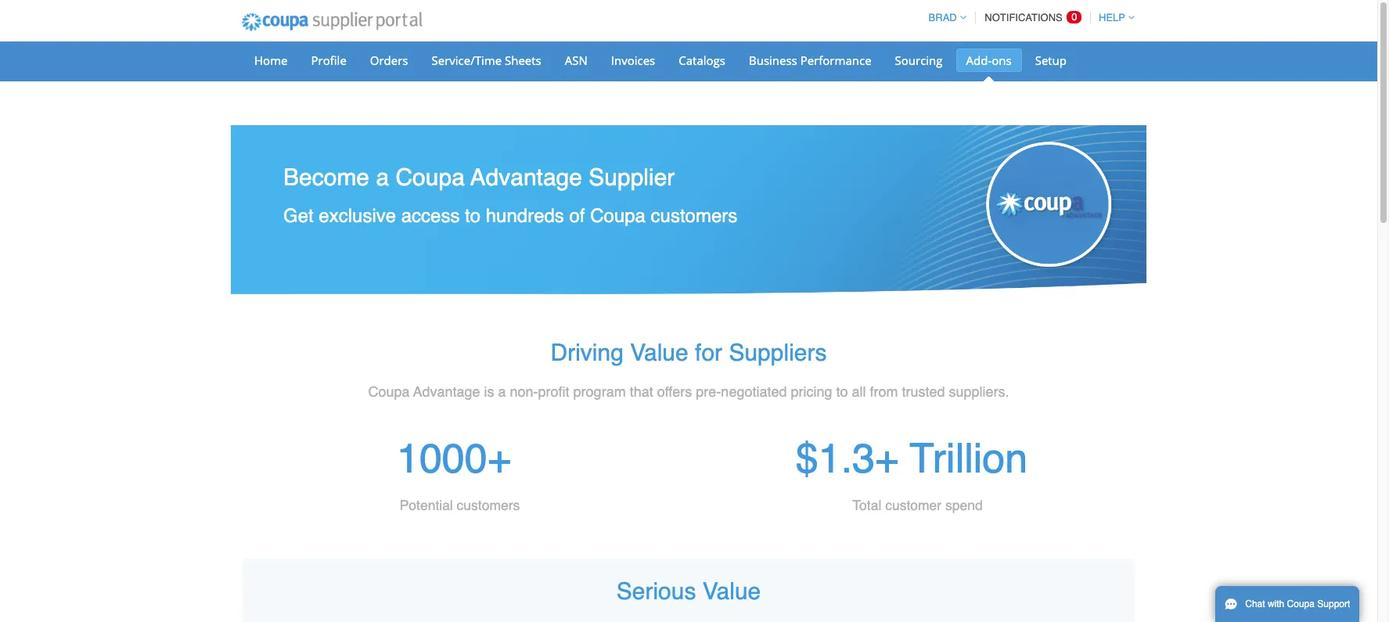 Task type: locate. For each thing, give the bounding box(es) containing it.
get exclusive access to hundreds of coupa customers
[[283, 205, 738, 227]]

asn link
[[555, 49, 598, 72]]

invoices link
[[601, 49, 666, 72]]

business
[[749, 52, 798, 68]]

1 vertical spatial a
[[498, 384, 506, 400]]

potential
[[400, 498, 453, 513]]

trusted
[[902, 384, 945, 400]]

that
[[630, 384, 654, 400]]

0 vertical spatial value
[[630, 339, 689, 367]]

asn
[[565, 52, 588, 68]]

0 vertical spatial customers
[[651, 205, 738, 227]]

advantage up hundreds
[[471, 164, 583, 191]]

value up offers at the bottom left of the page
[[630, 339, 689, 367]]

add-
[[967, 52, 992, 68]]

1 vertical spatial customers
[[457, 498, 520, 513]]

1 vertical spatial advantage
[[413, 384, 480, 400]]

to down become a coupa advantage supplier at top
[[465, 205, 481, 227]]

value right serious
[[703, 578, 761, 605]]

customers
[[651, 205, 738, 227], [457, 498, 520, 513]]

1 horizontal spatial a
[[498, 384, 506, 400]]

total customer spend
[[853, 498, 983, 513]]

to
[[465, 205, 481, 227], [837, 384, 848, 400]]

$1.3+ trillion
[[796, 436, 1028, 483]]

customers down 1000+
[[457, 498, 520, 513]]

to left all
[[837, 384, 848, 400]]

become
[[283, 164, 370, 191]]

sourcing link
[[885, 49, 953, 72]]

a right the is
[[498, 384, 506, 400]]

add-ons
[[967, 52, 1012, 68]]

0 horizontal spatial to
[[465, 205, 481, 227]]

trillion
[[910, 436, 1028, 483]]

service/time sheets
[[432, 52, 542, 68]]

value for driving
[[630, 339, 689, 367]]

support
[[1318, 599, 1351, 610]]

chat with coupa support button
[[1216, 586, 1360, 622]]

value for serious
[[703, 578, 761, 605]]

1 horizontal spatial to
[[837, 384, 848, 400]]

all
[[852, 384, 866, 400]]

profit
[[538, 384, 570, 400]]

navigation containing notifications 0
[[922, 2, 1135, 33]]

suppliers
[[729, 339, 827, 367]]

0 vertical spatial a
[[376, 164, 389, 191]]

0 horizontal spatial value
[[630, 339, 689, 367]]

coupa supplier portal image
[[231, 2, 433, 41]]

home link
[[244, 49, 298, 72]]

1 horizontal spatial customers
[[651, 205, 738, 227]]

total
[[853, 498, 882, 513]]

0 vertical spatial advantage
[[471, 164, 583, 191]]

1 horizontal spatial value
[[703, 578, 761, 605]]

advantage
[[471, 164, 583, 191], [413, 384, 480, 400]]

navigation
[[922, 2, 1135, 33]]

driving value for suppliers
[[551, 339, 827, 367]]

value
[[630, 339, 689, 367], [703, 578, 761, 605]]

become a coupa advantage supplier
[[283, 164, 675, 191]]

catalogs
[[679, 52, 726, 68]]

exclusive
[[319, 205, 396, 227]]

home
[[254, 52, 288, 68]]

potential customers
[[400, 498, 520, 513]]

catalogs link
[[669, 49, 736, 72]]

negotiated
[[721, 384, 787, 400]]

a up exclusive
[[376, 164, 389, 191]]

coupa
[[396, 164, 465, 191], [591, 205, 646, 227], [368, 384, 410, 400], [1288, 599, 1315, 610]]

invoices
[[611, 52, 656, 68]]

1 vertical spatial value
[[703, 578, 761, 605]]

serious
[[617, 578, 696, 605]]

advantage left the is
[[413, 384, 480, 400]]

1000+
[[397, 436, 511, 483]]

for
[[695, 339, 723, 367]]

notifications
[[985, 12, 1063, 23]]

serious value
[[617, 578, 761, 605]]

help link
[[1092, 12, 1135, 23]]

profile link
[[301, 49, 357, 72]]

a
[[376, 164, 389, 191], [498, 384, 506, 400]]

brad link
[[922, 12, 967, 23]]

chat with coupa support
[[1246, 599, 1351, 610]]

customers down "supplier"
[[651, 205, 738, 227]]



Task type: describe. For each thing, give the bounding box(es) containing it.
business performance link
[[739, 49, 882, 72]]

hundreds
[[486, 205, 564, 227]]

0
[[1072, 11, 1078, 23]]

setup
[[1036, 52, 1067, 68]]

ons
[[992, 52, 1012, 68]]

orders link
[[360, 49, 419, 72]]

add-ons link
[[956, 49, 1022, 72]]

business performance
[[749, 52, 872, 68]]

orders
[[370, 52, 408, 68]]

spend
[[946, 498, 983, 513]]

offers
[[657, 384, 692, 400]]

help
[[1099, 12, 1126, 23]]

driving
[[551, 339, 624, 367]]

service/time
[[432, 52, 502, 68]]

notifications 0
[[985, 11, 1078, 23]]

profile
[[311, 52, 347, 68]]

service/time sheets link
[[422, 49, 552, 72]]

pre-
[[696, 384, 721, 400]]

setup link
[[1025, 49, 1077, 72]]

coupa inside button
[[1288, 599, 1315, 610]]

brad
[[929, 12, 957, 23]]

performance
[[801, 52, 872, 68]]

get
[[283, 205, 314, 227]]

0 horizontal spatial customers
[[457, 498, 520, 513]]

of
[[570, 205, 585, 227]]

1 vertical spatial to
[[837, 384, 848, 400]]

sourcing
[[895, 52, 943, 68]]

non-
[[510, 384, 538, 400]]

from
[[870, 384, 898, 400]]

program
[[574, 384, 626, 400]]

pricing
[[791, 384, 833, 400]]

0 horizontal spatial a
[[376, 164, 389, 191]]

sheets
[[505, 52, 542, 68]]

0 vertical spatial to
[[465, 205, 481, 227]]

is
[[484, 384, 494, 400]]

suppliers.
[[949, 384, 1010, 400]]

chat
[[1246, 599, 1266, 610]]

coupa advantage is a non-profit program that offers pre-negotiated pricing to all from trusted suppliers.
[[368, 384, 1010, 400]]

with
[[1268, 599, 1285, 610]]

supplier
[[589, 164, 675, 191]]

access
[[401, 205, 460, 227]]

$1.3+
[[796, 436, 899, 483]]

customer
[[886, 498, 942, 513]]



Task type: vqa. For each thing, say whether or not it's contained in the screenshot.
Financial Performance link at left top
no



